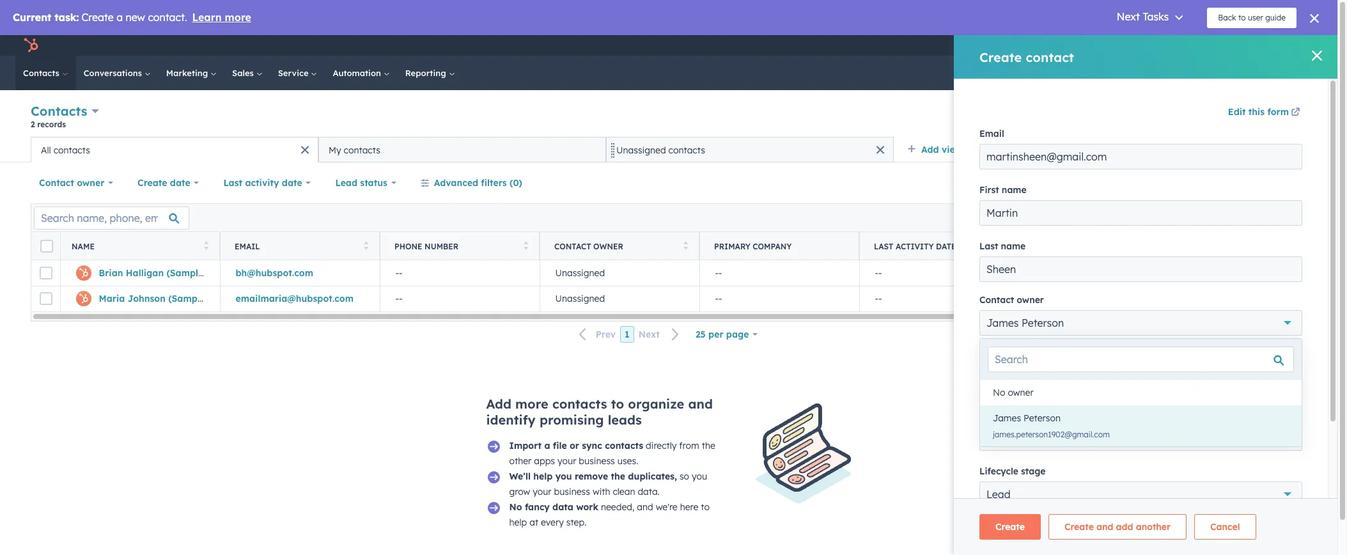 Task type: describe. For each thing, give the bounding box(es) containing it.
business inside so you grow your business with clean data.
[[554, 486, 590, 498]]

contacts for unassigned contacts
[[669, 144, 705, 156]]

views
[[1026, 144, 1051, 155]]

Search name, phone, email addresses, or company search field
[[34, 206, 189, 229]]

needed,
[[601, 501, 635, 513]]

promising
[[540, 412, 604, 428]]

press to sort. image for contact owner
[[683, 241, 688, 250]]

contacts inside contacts "popup button"
[[31, 103, 87, 119]]

contact) for emailmaria@hubspot.com
[[208, 293, 247, 305]]

we're
[[656, 501, 678, 513]]

primary company column header
[[700, 232, 860, 260]]

primary company
[[714, 241, 792, 251]]

lead
[[335, 177, 358, 189]]

emailmaria@hubspot.com button
[[220, 286, 380, 312]]

to inside add more contacts to organize and identify promising leads
[[611, 396, 624, 412]]

unassigned contacts
[[617, 144, 705, 156]]

last activity date (cdt)
[[874, 241, 980, 251]]

all for all views
[[1012, 144, 1023, 155]]

provation design studio
[[1208, 40, 1302, 51]]

business inside directly from the other apps your business uses.
[[579, 455, 615, 467]]

work
[[576, 501, 599, 513]]

directly from the other apps your business uses.
[[509, 440, 716, 467]]

(0)
[[510, 177, 523, 189]]

brian halligan (sample contact) link
[[99, 267, 245, 279]]

needed, and we're here to help at every step.
[[509, 501, 710, 528]]

maria johnson (sample contact) link
[[99, 293, 247, 305]]

marketplaces image
[[1097, 41, 1109, 52]]

last for last activity date
[[223, 177, 242, 189]]

design
[[1248, 40, 1275, 51]]

unassigned for bh@hubspot.com
[[556, 267, 605, 279]]

fancy
[[525, 501, 550, 513]]

1
[[625, 329, 630, 340]]

emailmaria@hubspot.com link
[[236, 293, 354, 305]]

(sample for halligan
[[167, 267, 204, 279]]

25 per page
[[696, 329, 749, 340]]

all contacts
[[41, 144, 90, 156]]

unassigned for emailmaria@hubspot.com
[[556, 293, 605, 305]]

help inside the needed, and we're here to help at every step.
[[509, 517, 527, 528]]

activity
[[896, 241, 934, 251]]

reporting
[[405, 68, 449, 78]]

date inside "popup button"
[[282, 177, 302, 189]]

(3/5)
[[965, 144, 988, 155]]

press to sort. element for last activity date (cdt)
[[1003, 241, 1008, 252]]

you inside so you grow your business with clean data.
[[692, 471, 708, 482]]

records
[[37, 120, 66, 129]]

remove
[[575, 471, 608, 482]]

step.
[[567, 517, 587, 528]]

25 per page button
[[688, 322, 766, 347]]

name
[[72, 241, 95, 251]]

brian
[[99, 267, 123, 279]]

at inside the needed, and we're here to help at every step.
[[530, 517, 539, 528]]

maria johnson (sample contact)
[[99, 293, 247, 305]]

organize
[[628, 396, 685, 412]]

marketplaces button
[[1089, 35, 1116, 56]]

1 vertical spatial the
[[611, 471, 626, 482]]

search button
[[1305, 62, 1327, 84]]

add more contacts to organize and identify promising leads
[[486, 396, 713, 428]]

create contact button
[[1232, 107, 1307, 128]]

provation design studio button
[[1186, 35, 1321, 56]]

next button
[[634, 326, 688, 343]]

contact
[[1269, 112, 1297, 122]]

emailmaria@hubspot.com
[[236, 293, 354, 305]]

to inside the needed, and we're here to help at every step.
[[701, 501, 710, 513]]

date
[[936, 241, 957, 251]]

apps
[[534, 455, 555, 467]]

settings image
[[1145, 41, 1157, 52]]

activity
[[245, 177, 279, 189]]

number
[[425, 241, 459, 251]]

uses.
[[618, 455, 639, 467]]

your inside so you grow your business with clean data.
[[533, 486, 552, 498]]

with
[[593, 486, 611, 498]]

1 horizontal spatial at
[[1223, 267, 1232, 279]]

automation
[[333, 68, 384, 78]]

search image
[[1311, 68, 1320, 77]]

lead status
[[335, 177, 388, 189]]

the inside directly from the other apps your business uses.
[[702, 440, 716, 452]]

12:38
[[1234, 267, 1255, 279]]

all views
[[1012, 144, 1051, 155]]

more
[[516, 396, 549, 412]]

contacts for my contacts
[[344, 144, 381, 156]]

contacts inside add more contacts to organize and identify promising leads
[[553, 396, 607, 412]]

unassigned button for bh@hubspot.com
[[540, 260, 700, 286]]

we'll help you remove the duplicates,
[[509, 471, 677, 482]]

prev button
[[572, 326, 621, 343]]

service
[[278, 68, 311, 78]]

create date button
[[129, 170, 208, 196]]

or
[[570, 440, 579, 452]]

directly
[[646, 440, 677, 452]]

2 records
[[31, 120, 66, 129]]

bh@hubspot.com button
[[220, 260, 380, 286]]

sales
[[232, 68, 256, 78]]

1 vertical spatial contact
[[555, 241, 591, 251]]

last activity date
[[223, 177, 302, 189]]

2 press to sort. image from the left
[[524, 241, 528, 250]]

so
[[680, 471, 690, 482]]

press to sort. element for contact owner
[[683, 241, 688, 252]]

Search HubSpot search field
[[1158, 62, 1315, 84]]

next
[[639, 329, 660, 340]]

1 press to sort. image from the left
[[204, 241, 209, 250]]

1 vertical spatial owner
[[594, 241, 624, 251]]

settings link
[[1143, 39, 1159, 52]]

create for create date
[[138, 177, 167, 189]]

pm
[[1258, 267, 1271, 279]]

phone
[[395, 241, 423, 251]]

help button
[[1119, 35, 1141, 56]]

leads
[[608, 412, 642, 428]]

sales link
[[225, 56, 270, 90]]

page
[[727, 329, 749, 340]]

all contacts button
[[31, 137, 319, 162]]

clean
[[613, 486, 635, 498]]

my
[[329, 144, 341, 156]]

email
[[235, 241, 260, 251]]

today
[[1195, 267, 1221, 279]]

every
[[541, 517, 564, 528]]

no fancy data work
[[509, 501, 599, 513]]

last for last activity date (cdt)
[[874, 241, 894, 251]]

menu containing provation design studio
[[993, 35, 1323, 56]]

add for add view (3/5)
[[922, 144, 939, 155]]



Task type: locate. For each thing, give the bounding box(es) containing it.
0 horizontal spatial your
[[533, 486, 552, 498]]

create for create contact
[[1243, 112, 1267, 122]]

and down data.
[[637, 501, 654, 513]]

sync
[[582, 440, 602, 452]]

1 unassigned button from the top
[[540, 260, 700, 286]]

owner
[[77, 177, 104, 189], [594, 241, 624, 251]]

contacts inside contacts link
[[23, 68, 62, 78]]

from
[[679, 440, 700, 452]]

contacts banner
[[31, 101, 1307, 137]]

file
[[553, 440, 567, 452]]

provation
[[1208, 40, 1245, 51]]

0 vertical spatial (sample
[[167, 267, 204, 279]]

0 horizontal spatial and
[[637, 501, 654, 513]]

date right "activity"
[[282, 177, 302, 189]]

add for add more contacts to organize and identify promising leads
[[486, 396, 512, 412]]

to left "organize"
[[611, 396, 624, 412]]

2 you from the left
[[692, 471, 708, 482]]

--
[[396, 267, 403, 279], [715, 267, 722, 279], [875, 267, 882, 279], [1035, 267, 1042, 279], [396, 293, 403, 305], [715, 293, 722, 305], [875, 293, 882, 305], [1035, 293, 1042, 305]]

identify
[[486, 412, 536, 428]]

help image
[[1124, 41, 1135, 52]]

my contacts button
[[319, 137, 606, 162]]

conversations
[[84, 68, 144, 78]]

2 vertical spatial unassigned
[[556, 293, 605, 305]]

contact inside contact owner popup button
[[39, 177, 74, 189]]

press to sort. element for email
[[364, 241, 368, 252]]

last
[[223, 177, 242, 189], [874, 241, 894, 251]]

1 vertical spatial last
[[874, 241, 894, 251]]

1 horizontal spatial create
[[1243, 112, 1267, 122]]

add inside "popup button"
[[922, 144, 939, 155]]

last activity date button
[[215, 170, 319, 196]]

3 press to sort. image from the left
[[1003, 241, 1008, 250]]

1 vertical spatial contact)
[[208, 293, 247, 305]]

status
[[360, 177, 388, 189]]

contacts button
[[31, 102, 99, 120]]

press to sort. element
[[204, 241, 209, 252], [364, 241, 368, 252], [524, 241, 528, 252], [683, 241, 688, 252], [1003, 241, 1008, 252]]

1 date from the left
[[170, 177, 190, 189]]

2 unassigned button from the top
[[540, 286, 700, 312]]

bh@hubspot.com
[[236, 267, 313, 279]]

0 horizontal spatial date
[[170, 177, 190, 189]]

4 press to sort. element from the left
[[683, 241, 688, 252]]

all left views
[[1012, 144, 1023, 155]]

0 vertical spatial contact
[[39, 177, 74, 189]]

0 vertical spatial owner
[[77, 177, 104, 189]]

studio
[[1277, 40, 1302, 51]]

0 vertical spatial add
[[922, 144, 939, 155]]

25
[[696, 329, 706, 340]]

a
[[545, 440, 550, 452]]

contact) down bh@hubspot.com link
[[208, 293, 247, 305]]

0 vertical spatial contacts
[[23, 68, 62, 78]]

2 press to sort. image from the left
[[683, 241, 688, 250]]

2 press to sort. element from the left
[[364, 241, 368, 252]]

0 vertical spatial and
[[689, 396, 713, 412]]

create left contact
[[1243, 112, 1267, 122]]

0 vertical spatial create
[[1243, 112, 1267, 122]]

all
[[1012, 144, 1023, 155], [41, 144, 51, 156]]

1 all from the left
[[1012, 144, 1023, 155]]

create date
[[138, 177, 190, 189]]

0 horizontal spatial last
[[223, 177, 242, 189]]

press to sort. image left phone
[[364, 241, 368, 250]]

unassigned inside button
[[617, 144, 666, 156]]

contact owner inside popup button
[[39, 177, 104, 189]]

(sample for johnson
[[168, 293, 205, 305]]

data
[[553, 501, 574, 513]]

0 horizontal spatial contact
[[39, 177, 74, 189]]

contacts up records on the top
[[31, 103, 87, 119]]

menu item
[[1061, 35, 1064, 56]]

contacts for all contacts
[[53, 144, 90, 156]]

0 horizontal spatial you
[[556, 471, 572, 482]]

james peterson image
[[1194, 40, 1205, 51]]

1 vertical spatial and
[[637, 501, 654, 513]]

contact) for bh@hubspot.com
[[206, 267, 245, 279]]

add left more
[[486, 396, 512, 412]]

1 vertical spatial create
[[138, 177, 167, 189]]

to right here
[[701, 501, 710, 513]]

date inside popup button
[[170, 177, 190, 189]]

add view (3/5)
[[922, 144, 988, 155]]

company
[[753, 241, 792, 251]]

no
[[509, 501, 522, 513]]

notifications image
[[1167, 41, 1178, 52]]

primary
[[714, 241, 751, 251]]

1 press to sort. image from the left
[[364, 241, 368, 250]]

and inside the needed, and we're here to help at every step.
[[637, 501, 654, 513]]

contacts down hubspot "link"
[[23, 68, 62, 78]]

the right from at the right of the page
[[702, 440, 716, 452]]

at down fancy
[[530, 517, 539, 528]]

0 horizontal spatial contact owner
[[39, 177, 104, 189]]

1 horizontal spatial last
[[874, 241, 894, 251]]

press to sort. image right the (cdt)
[[1003, 241, 1008, 250]]

contact owner
[[39, 177, 104, 189], [555, 241, 624, 251]]

pagination navigation
[[572, 326, 688, 343]]

0 vertical spatial contact)
[[206, 267, 245, 279]]

unassigned
[[617, 144, 666, 156], [556, 267, 605, 279], [556, 293, 605, 305]]

at
[[1223, 267, 1232, 279], [530, 517, 539, 528]]

grow
[[509, 486, 530, 498]]

1 horizontal spatial owner
[[594, 241, 624, 251]]

contacts up uses.
[[605, 440, 644, 452]]

contacts link
[[15, 56, 76, 90]]

contacts down records on the top
[[53, 144, 90, 156]]

unassigned button for emailmaria@hubspot.com
[[540, 286, 700, 312]]

press to sort. image for email
[[364, 241, 368, 250]]

0 horizontal spatial press to sort. image
[[204, 241, 209, 250]]

1 vertical spatial help
[[509, 517, 527, 528]]

contact)
[[206, 267, 245, 279], [208, 293, 247, 305]]

0 horizontal spatial help
[[509, 517, 527, 528]]

lead status button
[[327, 170, 405, 196]]

date down all contacts button
[[170, 177, 190, 189]]

owner inside popup button
[[77, 177, 104, 189]]

1 horizontal spatial to
[[701, 501, 710, 513]]

all views link
[[1004, 137, 1059, 162]]

last inside last activity date "popup button"
[[223, 177, 242, 189]]

2 all from the left
[[41, 144, 51, 156]]

press to sort. image
[[364, 241, 368, 250], [683, 241, 688, 250], [1003, 241, 1008, 250]]

import a file or sync contacts
[[509, 440, 644, 452]]

2 horizontal spatial press to sort. image
[[1003, 241, 1008, 250]]

business up we'll help you remove the duplicates,
[[579, 455, 615, 467]]

your inside directly from the other apps your business uses.
[[558, 455, 577, 467]]

import
[[509, 440, 542, 452]]

1 horizontal spatial press to sort. image
[[524, 241, 528, 250]]

1 horizontal spatial date
[[282, 177, 302, 189]]

0 vertical spatial at
[[1223, 267, 1232, 279]]

contacts down contacts banner
[[669, 144, 705, 156]]

create contact
[[1243, 112, 1297, 122]]

calling icon image
[[1070, 40, 1082, 52]]

and up from at the right of the page
[[689, 396, 713, 412]]

1 vertical spatial your
[[533, 486, 552, 498]]

advanced filters (0)
[[434, 177, 523, 189]]

notifications button
[[1162, 35, 1183, 56]]

contact) down email
[[206, 267, 245, 279]]

your up fancy
[[533, 486, 552, 498]]

0 vertical spatial to
[[611, 396, 624, 412]]

contact owner button
[[31, 170, 122, 196]]

1 you from the left
[[556, 471, 572, 482]]

prev
[[596, 329, 616, 340]]

automation link
[[325, 56, 398, 90]]

calling icon button
[[1065, 37, 1087, 54]]

1 vertical spatial to
[[701, 501, 710, 513]]

press to sort. image for last activity date (cdt)
[[1003, 241, 1008, 250]]

1 press to sort. element from the left
[[204, 241, 209, 252]]

and
[[689, 396, 713, 412], [637, 501, 654, 513]]

halligan
[[126, 267, 164, 279]]

all inside all contacts button
[[41, 144, 51, 156]]

1 horizontal spatial press to sort. image
[[683, 241, 688, 250]]

(sample down brian halligan (sample contact) link
[[168, 293, 205, 305]]

and inside add more contacts to organize and identify promising leads
[[689, 396, 713, 412]]

we'll
[[509, 471, 531, 482]]

your down file
[[558, 455, 577, 467]]

1 vertical spatial contacts
[[31, 103, 87, 119]]

0 horizontal spatial add
[[486, 396, 512, 412]]

1 horizontal spatial you
[[692, 471, 708, 482]]

-
[[396, 267, 399, 279], [399, 267, 403, 279], [715, 267, 719, 279], [719, 267, 722, 279], [875, 267, 879, 279], [879, 267, 882, 279], [1035, 267, 1039, 279], [1039, 267, 1042, 279], [396, 293, 399, 305], [399, 293, 403, 305], [715, 293, 719, 305], [719, 293, 722, 305], [875, 293, 879, 305], [879, 293, 882, 305], [1035, 293, 1039, 305], [1039, 293, 1042, 305]]

my contacts
[[329, 144, 381, 156]]

create down all contacts button
[[138, 177, 167, 189]]

0 horizontal spatial the
[[611, 471, 626, 482]]

0 horizontal spatial at
[[530, 517, 539, 528]]

upgrade image
[[1002, 41, 1014, 52]]

last left activity
[[874, 241, 894, 251]]

at left 12:38
[[1223, 267, 1232, 279]]

today at 12:38 pm
[[1195, 267, 1271, 279]]

1 vertical spatial contact owner
[[555, 241, 624, 251]]

1 vertical spatial add
[[486, 396, 512, 412]]

upgrade
[[1016, 42, 1052, 52]]

business up "data"
[[554, 486, 590, 498]]

1 horizontal spatial contact owner
[[555, 241, 624, 251]]

0 vertical spatial help
[[534, 471, 553, 482]]

0 vertical spatial last
[[223, 177, 242, 189]]

press to sort. image left primary
[[683, 241, 688, 250]]

1 horizontal spatial add
[[922, 144, 939, 155]]

0 vertical spatial your
[[558, 455, 577, 467]]

1 horizontal spatial help
[[534, 471, 553, 482]]

conversations link
[[76, 56, 159, 90]]

create inside popup button
[[138, 177, 167, 189]]

all for all contacts
[[41, 144, 51, 156]]

(sample up maria johnson (sample contact) link
[[167, 267, 204, 279]]

create inside button
[[1243, 112, 1267, 122]]

contact
[[39, 177, 74, 189], [555, 241, 591, 251]]

0 horizontal spatial to
[[611, 396, 624, 412]]

press to sort. element for phone number
[[524, 241, 528, 252]]

0 horizontal spatial create
[[138, 177, 167, 189]]

1 button
[[621, 326, 634, 343]]

brian halligan (sample contact)
[[99, 267, 245, 279]]

0 horizontal spatial all
[[41, 144, 51, 156]]

your
[[558, 455, 577, 467], [533, 486, 552, 498]]

filters
[[481, 177, 507, 189]]

0 horizontal spatial owner
[[77, 177, 104, 189]]

here
[[680, 501, 699, 513]]

reporting link
[[398, 56, 463, 90]]

contacts up import a file or sync contacts
[[553, 396, 607, 412]]

0 vertical spatial business
[[579, 455, 615, 467]]

1 horizontal spatial your
[[558, 455, 577, 467]]

all down 2 records
[[41, 144, 51, 156]]

you right so
[[692, 471, 708, 482]]

1 vertical spatial (sample
[[168, 293, 205, 305]]

1 vertical spatial business
[[554, 486, 590, 498]]

2
[[31, 120, 35, 129]]

date
[[170, 177, 190, 189], [282, 177, 302, 189]]

3 press to sort. element from the left
[[524, 241, 528, 252]]

0 vertical spatial contact owner
[[39, 177, 104, 189]]

all inside all views link
[[1012, 144, 1023, 155]]

add inside add more contacts to organize and identify promising leads
[[486, 396, 512, 412]]

you left remove
[[556, 471, 572, 482]]

press to sort. image
[[204, 241, 209, 250], [524, 241, 528, 250]]

johnson
[[128, 293, 166, 305]]

2 date from the left
[[282, 177, 302, 189]]

1 horizontal spatial contact
[[555, 241, 591, 251]]

hubspot image
[[23, 38, 38, 53]]

contacts
[[23, 68, 62, 78], [31, 103, 87, 119]]

last left "activity"
[[223, 177, 242, 189]]

(cdt)
[[959, 241, 980, 251]]

menu
[[993, 35, 1323, 56]]

help
[[534, 471, 553, 482], [509, 517, 527, 528]]

data.
[[638, 486, 660, 498]]

1 vertical spatial unassigned
[[556, 267, 605, 279]]

per
[[709, 329, 724, 340]]

5 press to sort. element from the left
[[1003, 241, 1008, 252]]

add left view
[[922, 144, 939, 155]]

help down "no"
[[509, 517, 527, 528]]

help down apps
[[534, 471, 553, 482]]

1 horizontal spatial and
[[689, 396, 713, 412]]

1 vertical spatial at
[[530, 517, 539, 528]]

0 horizontal spatial press to sort. image
[[364, 241, 368, 250]]

advanced filters (0) button
[[412, 170, 531, 196]]

0 vertical spatial unassigned
[[617, 144, 666, 156]]

the up clean
[[611, 471, 626, 482]]

1 horizontal spatial the
[[702, 440, 716, 452]]

1 horizontal spatial all
[[1012, 144, 1023, 155]]

0 vertical spatial the
[[702, 440, 716, 452]]

contacts right my at the top of page
[[344, 144, 381, 156]]



Task type: vqa. For each thing, say whether or not it's contained in the screenshot.
REPORTING link
yes



